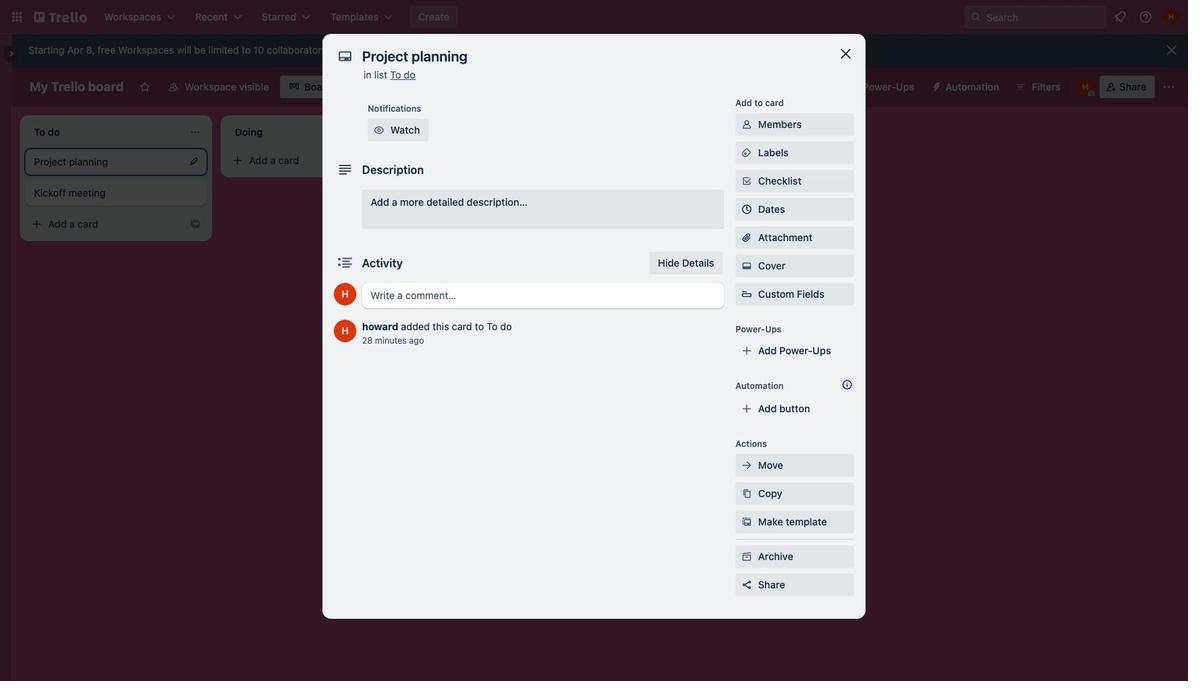 Task type: locate. For each thing, give the bounding box(es) containing it.
primary element
[[0, 0, 1189, 34]]

Write a comment text field
[[362, 283, 725, 309]]

1 horizontal spatial create from template… image
[[391, 155, 402, 166]]

1 vertical spatial create from template… image
[[190, 219, 201, 230]]

sm image
[[740, 459, 754, 473], [740, 487, 754, 501], [740, 515, 754, 529]]

2 vertical spatial sm image
[[740, 515, 754, 529]]

Search field
[[982, 7, 1106, 27]]

create from template… image
[[391, 155, 402, 166], [190, 219, 201, 230]]

howard (howard38800628) image
[[1163, 8, 1180, 25]]

howard (howard38800628) image
[[1076, 77, 1096, 97], [334, 283, 357, 306], [334, 320, 357, 343]]

star or unstar board image
[[139, 81, 151, 93]]

0 vertical spatial sm image
[[740, 459, 754, 473]]

1 vertical spatial howard (howard38800628) image
[[334, 283, 357, 306]]

2 vertical spatial howard (howard38800628) image
[[334, 320, 357, 343]]

sm image
[[926, 76, 946, 96], [740, 117, 754, 132], [372, 123, 386, 137], [740, 146, 754, 160], [740, 259, 754, 273], [740, 550, 754, 564]]

0 vertical spatial create from template… image
[[391, 155, 402, 166]]

0 notifications image
[[1112, 8, 1129, 25]]

edit card image
[[188, 156, 200, 167]]

0 horizontal spatial create from template… image
[[190, 219, 201, 230]]

None text field
[[355, 44, 822, 69]]

1 vertical spatial sm image
[[740, 487, 754, 501]]

0 vertical spatial howard (howard38800628) image
[[1076, 77, 1096, 97]]

open information menu image
[[1139, 10, 1154, 24]]



Task type: describe. For each thing, give the bounding box(es) containing it.
3 sm image from the top
[[740, 515, 754, 529]]

close dialog image
[[838, 45, 855, 62]]

Board name text field
[[23, 76, 131, 98]]

1 sm image from the top
[[740, 459, 754, 473]]

search image
[[971, 11, 982, 23]]

back to home image
[[34, 6, 87, 28]]

2 sm image from the top
[[740, 487, 754, 501]]

show menu image
[[1163, 80, 1177, 94]]



Task type: vqa. For each thing, say whether or not it's contained in the screenshot.
the search Image
yes



